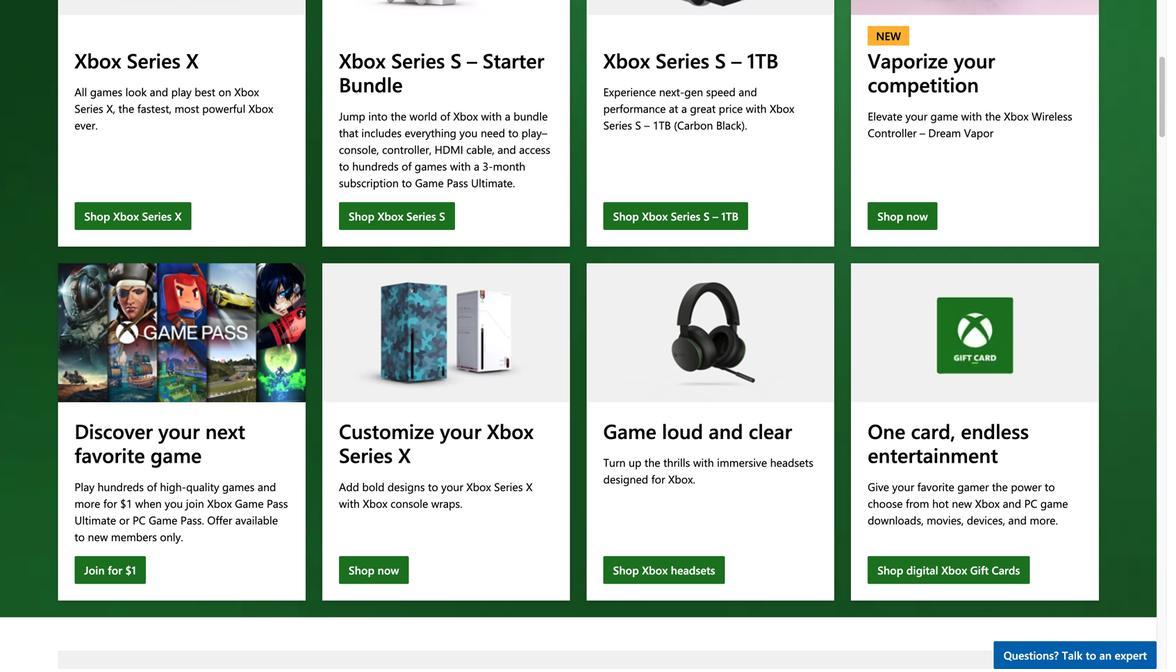 Task type: locate. For each thing, give the bounding box(es) containing it.
for up ultimate
[[103, 496, 117, 511]]

– inside 'link'
[[713, 208, 718, 223]]

2 horizontal spatial games
[[415, 158, 447, 173]]

a right at
[[682, 101, 687, 116]]

add
[[339, 479, 359, 494]]

devices,
[[967, 512, 1006, 527]]

new down gamer
[[952, 496, 972, 511]]

your up from
[[893, 479, 915, 494]]

series inside all games look and play best on xbox series x, the fastest, most powerful xbox ever.
[[75, 101, 103, 116]]

– inside elevate your game with the xbox wireless controller – dream vapor
[[920, 125, 926, 140]]

powerful
[[202, 101, 246, 116]]

0 vertical spatial 1tb
[[747, 46, 779, 74]]

the
[[118, 101, 134, 116], [391, 108, 407, 123], [985, 108, 1001, 123], [645, 455, 661, 470], [992, 479, 1008, 494]]

0 vertical spatial headsets
[[770, 455, 814, 470]]

right angle front view of the xbox series s - 1tb (black) in front of a gray background. image
[[587, 0, 835, 15]]

the left power
[[992, 479, 1008, 494]]

0 vertical spatial shop now
[[878, 208, 928, 223]]

pc down power
[[1025, 496, 1038, 511]]

0 horizontal spatial shop now
[[349, 563, 399, 577]]

to right need
[[508, 125, 519, 140]]

on
[[219, 84, 231, 99]]

game inside elevate your game with the xbox wireless controller – dream vapor
[[931, 108, 958, 123]]

your up add bold designs to your xbox series x with xbox console wraps.
[[440, 417, 482, 444]]

of
[[440, 108, 450, 123], [402, 158, 412, 173], [147, 479, 157, 494]]

to down ultimate
[[75, 529, 85, 544]]

a for 1tb
[[682, 101, 687, 116]]

to
[[508, 125, 519, 140], [339, 158, 349, 173], [402, 175, 412, 190], [428, 479, 438, 494], [1045, 479, 1055, 494], [75, 529, 85, 544], [1086, 648, 1097, 663]]

best
[[195, 84, 215, 99]]

2 vertical spatial of
[[147, 479, 157, 494]]

games down the hdmi
[[415, 158, 447, 173]]

for inside turn up the thrills with immersive headsets designed for xbox.
[[652, 472, 665, 487]]

0 vertical spatial pc
[[1025, 496, 1038, 511]]

games right quality
[[222, 479, 255, 494]]

endless
[[961, 417, 1029, 444]]

shop xbox headsets link
[[604, 556, 725, 584]]

game up the high-
[[151, 441, 202, 468]]

0 vertical spatial for
[[652, 472, 665, 487]]

series inside shop xbox series s link
[[407, 208, 436, 223]]

with inside elevate your game with the xbox wireless controller – dream vapor
[[962, 108, 982, 123]]

xbox inside elevate your game with the xbox wireless controller – dream vapor
[[1004, 108, 1029, 123]]

to right power
[[1045, 479, 1055, 494]]

s
[[451, 46, 462, 74], [715, 46, 726, 74], [635, 118, 641, 133], [439, 208, 445, 223], [704, 208, 710, 223]]

0 horizontal spatial pass
[[267, 496, 288, 511]]

and up immersive
[[709, 417, 743, 444]]

– inside xbox series s – starter bundle
[[467, 46, 477, 74]]

that
[[339, 125, 359, 140]]

1 vertical spatial shop now
[[349, 563, 399, 577]]

new
[[952, 496, 972, 511], [88, 529, 108, 544]]

shop now
[[878, 208, 928, 223], [349, 563, 399, 577]]

hundreds inside jump into the world of xbox with a bundle that includes everything you need to play– console, controller, hdmi cable, and access to hundreds of games with a 3-month subscription to game pass ultimate.
[[352, 158, 399, 173]]

of up when
[[147, 479, 157, 494]]

2 vertical spatial game
[[1041, 496, 1068, 511]]

pc right or
[[133, 512, 146, 527]]

2 vertical spatial 1tb
[[721, 208, 739, 223]]

$1 inside play hundreds of high-quality games and more for $1 when you join xbox game pass ultimate or pc game pass. offer available to new members only.
[[120, 496, 132, 511]]

shop for shop xbox series s – 1tb 'link'
[[613, 208, 639, 223]]

with up vapor
[[962, 108, 982, 123]]

to left an
[[1086, 648, 1097, 663]]

and up the price
[[739, 84, 757, 99]]

the up vapor
[[985, 108, 1001, 123]]

with right the price
[[746, 101, 767, 116]]

front left angle of the xbox wireless controller – dream vapor special edition. image
[[851, 0, 1099, 15]]

xbox inside jump into the world of xbox with a bundle that includes everything you need to play– console, controller, hdmi cable, and access to hundreds of games with a 3-month subscription to game pass ultimate.
[[453, 108, 478, 123]]

to inside add bold designs to your xbox series x with xbox console wraps.
[[428, 479, 438, 494]]

wireless
[[1032, 108, 1073, 123]]

hundreds
[[352, 158, 399, 173], [98, 479, 144, 494]]

join
[[84, 563, 105, 577]]

2 horizontal spatial of
[[440, 108, 450, 123]]

with
[[746, 101, 767, 116], [481, 108, 502, 123], [962, 108, 982, 123], [450, 158, 471, 173], [693, 455, 714, 470], [339, 496, 360, 511]]

more
[[75, 496, 100, 511]]

your inside give your favorite gamer the power to choose from hot new xbox and pc game downloads, movies, devices, and more.
[[893, 479, 915, 494]]

console,
[[339, 142, 379, 157]]

shop now for leftmost 'shop now' link
[[349, 563, 399, 577]]

1 horizontal spatial shop now link
[[868, 202, 938, 230]]

talk
[[1062, 648, 1083, 663]]

1 vertical spatial headsets
[[671, 563, 715, 577]]

favorite up play
[[75, 441, 145, 468]]

customize
[[339, 417, 434, 444]]

1 vertical spatial pass
[[267, 496, 288, 511]]

game up the dream
[[931, 108, 958, 123]]

2 vertical spatial games
[[222, 479, 255, 494]]

with inside experience next-gen speed and performance at a great price with xbox series s – 1tb (carbon black).
[[746, 101, 767, 116]]

game
[[415, 175, 444, 190], [604, 417, 657, 444], [235, 496, 264, 511], [149, 512, 177, 527]]

1tb
[[747, 46, 779, 74], [653, 118, 671, 133], [721, 208, 739, 223]]

shop for leftmost 'shop now' link
[[349, 563, 375, 577]]

pc inside play hundreds of high-quality games and more for $1 when you join xbox game pass ultimate or pc game pass. offer available to new members only.
[[133, 512, 146, 527]]

more.
[[1030, 512, 1058, 527]]

1 horizontal spatial favorite
[[918, 479, 955, 494]]

1 vertical spatial hundreds
[[98, 479, 144, 494]]

x
[[186, 46, 199, 74], [175, 208, 182, 223], [398, 441, 411, 468], [526, 479, 533, 494]]

and up fastest,
[[150, 84, 168, 99]]

favorite
[[75, 441, 145, 468], [918, 479, 955, 494]]

1 vertical spatial 1tb
[[653, 118, 671, 133]]

pass
[[447, 175, 468, 190], [267, 496, 288, 511]]

0 horizontal spatial favorite
[[75, 441, 145, 468]]

of inside play hundreds of high-quality games and more for $1 when you join xbox game pass ultimate or pc game pass. offer available to new members only.
[[147, 479, 157, 494]]

for inside play hundreds of high-quality games and more for $1 when you join xbox game pass ultimate or pc game pass. offer available to new members only.
[[103, 496, 117, 511]]

1 horizontal spatial a
[[505, 108, 511, 123]]

new down ultimate
[[88, 529, 108, 544]]

0 horizontal spatial games
[[90, 84, 122, 99]]

jump into the world of xbox with a bundle that includes everything you need to play– console, controller, hdmi cable, and access to hundreds of games with a 3-month subscription to game pass ultimate.
[[339, 108, 550, 190]]

0 vertical spatial new
[[952, 496, 972, 511]]

gift
[[971, 563, 989, 577]]

your down front left angle of the xbox wireless controller – dream vapor special edition. image
[[954, 46, 995, 74]]

front and rear views of the xbox series x console wraps image
[[322, 263, 570, 402]]

all
[[75, 84, 87, 99]]

to up wraps. on the left bottom of the page
[[428, 479, 438, 494]]

and up available
[[258, 479, 276, 494]]

hundreds up when
[[98, 479, 144, 494]]

1 horizontal spatial games
[[222, 479, 255, 494]]

game up up
[[604, 417, 657, 444]]

competition
[[868, 71, 979, 98]]

shop now for top 'shop now' link
[[878, 208, 928, 223]]

0 vertical spatial favorite
[[75, 441, 145, 468]]

the right into
[[391, 108, 407, 123]]

1 horizontal spatial 1tb
[[721, 208, 739, 223]]

shop now link
[[868, 202, 938, 230], [339, 556, 409, 584]]

pc inside give your favorite gamer the power to choose from hot new xbox and pc game downloads, movies, devices, and more.
[[1025, 496, 1038, 511]]

1 vertical spatial now
[[378, 563, 399, 577]]

3-
[[483, 158, 493, 173]]

the inside elevate your game with the xbox wireless controller – dream vapor
[[985, 108, 1001, 123]]

into
[[368, 108, 388, 123]]

0 vertical spatial $1
[[120, 496, 132, 511]]

high-
[[160, 479, 186, 494]]

shop for shop digital xbox gift cards link at the right bottom of the page
[[878, 563, 904, 577]]

your
[[954, 46, 995, 74], [906, 108, 928, 123], [158, 417, 200, 444], [440, 417, 482, 444], [441, 479, 463, 494], [893, 479, 915, 494]]

series inside "customize your xbox series x"
[[339, 441, 393, 468]]

1 horizontal spatial you
[[460, 125, 478, 140]]

2 horizontal spatial game
[[1041, 496, 1068, 511]]

favorite up the "hot"
[[918, 479, 955, 494]]

0 horizontal spatial pc
[[133, 512, 146, 527]]

discover
[[75, 417, 153, 444]]

1 horizontal spatial game
[[931, 108, 958, 123]]

for left the xbox.
[[652, 472, 665, 487]]

the inside all games look and play best on xbox series x, the fastest, most powerful xbox ever.
[[118, 101, 134, 116]]

games inside all games look and play best on xbox series x, the fastest, most powerful xbox ever.
[[90, 84, 122, 99]]

1 vertical spatial shop now link
[[339, 556, 409, 584]]

elevate
[[868, 108, 903, 123]]

0 horizontal spatial hundreds
[[98, 479, 144, 494]]

xbox inside give your favorite gamer the power to choose from hot new xbox and pc game downloads, movies, devices, and more.
[[975, 496, 1000, 511]]

– inside experience next-gen speed and performance at a great price with xbox series s – 1tb (carbon black).
[[644, 118, 650, 133]]

your inside "customize your xbox series x"
[[440, 417, 482, 444]]

with inside turn up the thrills with immersive headsets designed for xbox.
[[693, 455, 714, 470]]

headsets inside shop xbox headsets 'link'
[[671, 563, 715, 577]]

you down the high-
[[165, 496, 183, 511]]

game up 'only.'
[[149, 512, 177, 527]]

fastest,
[[137, 101, 172, 116]]

your inside vaporize your competition
[[954, 46, 995, 74]]

(carbon
[[674, 118, 713, 133]]

hundreds up subscription
[[352, 158, 399, 173]]

with up need
[[481, 108, 502, 123]]

0 vertical spatial hundreds
[[352, 158, 399, 173]]

pass up available
[[267, 496, 288, 511]]

1 vertical spatial games
[[415, 158, 447, 173]]

shop for shop xbox headsets 'link'
[[613, 563, 639, 577]]

most
[[175, 101, 199, 116]]

0 horizontal spatial 1tb
[[653, 118, 671, 133]]

the right up
[[645, 455, 661, 470]]

questions? talk to an expert
[[1004, 648, 1147, 663]]

for for discover
[[103, 496, 117, 511]]

game up more.
[[1041, 496, 1068, 511]]

0 horizontal spatial of
[[147, 479, 157, 494]]

your up wraps. on the left bottom of the page
[[441, 479, 463, 494]]

you up cable,
[[460, 125, 478, 140]]

black).
[[716, 118, 747, 133]]

shop for top 'shop now' link
[[878, 208, 904, 223]]

1tb inside experience next-gen speed and performance at a great price with xbox series s – 1tb (carbon black).
[[653, 118, 671, 133]]

1 vertical spatial for
[[103, 496, 117, 511]]

1 horizontal spatial pass
[[447, 175, 468, 190]]

includes
[[362, 125, 402, 140]]

and inside all games look and play best on xbox series x, the fastest, most powerful xbox ever.
[[150, 84, 168, 99]]

shop
[[84, 208, 110, 223], [349, 208, 375, 223], [613, 208, 639, 223], [878, 208, 904, 223], [349, 563, 375, 577], [613, 563, 639, 577], [878, 563, 904, 577]]

vaporize your competition
[[868, 46, 995, 98]]

0 horizontal spatial new
[[88, 529, 108, 544]]

xbox inside play hundreds of high-quality games and more for $1 when you join xbox game pass ultimate or pc game pass. offer available to new members only.
[[207, 496, 232, 511]]

now for top 'shop now' link
[[907, 208, 928, 223]]

questions?
[[1004, 648, 1059, 663]]

1 vertical spatial new
[[88, 529, 108, 544]]

0 vertical spatial of
[[440, 108, 450, 123]]

your inside elevate your game with the xbox wireless controller – dream vapor
[[906, 108, 928, 123]]

series inside shop xbox series s – 1tb 'link'
[[671, 208, 701, 223]]

your inside discover your next favorite game
[[158, 417, 200, 444]]

0 horizontal spatial you
[[165, 496, 183, 511]]

your up controller
[[906, 108, 928, 123]]

1 horizontal spatial shop now
[[878, 208, 928, 223]]

the inside turn up the thrills with immersive headsets designed for xbox.
[[645, 455, 661, 470]]

1 vertical spatial pc
[[133, 512, 146, 527]]

1 horizontal spatial pc
[[1025, 496, 1038, 511]]

xbox
[[75, 46, 121, 74], [339, 46, 386, 74], [604, 46, 650, 74], [234, 84, 259, 99], [249, 101, 273, 116], [770, 101, 795, 116], [453, 108, 478, 123], [1004, 108, 1029, 123], [113, 208, 139, 223], [378, 208, 403, 223], [642, 208, 668, 223], [487, 417, 534, 444], [466, 479, 491, 494], [207, 496, 232, 511], [363, 496, 388, 511], [975, 496, 1000, 511], [642, 563, 668, 577], [942, 563, 967, 577]]

a inside experience next-gen speed and performance at a great price with xbox series s – 1tb (carbon black).
[[682, 101, 687, 116]]

new inside play hundreds of high-quality games and more for $1 when you join xbox game pass ultimate or pc game pass. offer available to new members only.
[[88, 529, 108, 544]]

with down 'add'
[[339, 496, 360, 511]]

pass inside jump into the world of xbox with a bundle that includes everything you need to play– console, controller, hdmi cable, and access to hundreds of games with a 3-month subscription to game pass ultimate.
[[447, 175, 468, 190]]

game down the hdmi
[[415, 175, 444, 190]]

a left 3-
[[474, 158, 480, 173]]

of right world
[[440, 108, 450, 123]]

0 vertical spatial pass
[[447, 175, 468, 190]]

0 horizontal spatial game
[[151, 441, 202, 468]]

1 vertical spatial $1
[[125, 563, 136, 577]]

add bold designs to your xbox series x with xbox console wraps.
[[339, 479, 533, 511]]

0 horizontal spatial now
[[378, 563, 399, 577]]

your left next
[[158, 417, 200, 444]]

1 horizontal spatial now
[[907, 208, 928, 223]]

you inside play hundreds of high-quality games and more for $1 when you join xbox game pass ultimate or pc game pass. offer available to new members only.
[[165, 496, 183, 511]]

your for discover
[[158, 417, 200, 444]]

hundreds inside play hundreds of high-quality games and more for $1 when you join xbox game pass ultimate or pc game pass. offer available to new members only.
[[98, 479, 144, 494]]

new
[[876, 28, 901, 43]]

games up x,
[[90, 84, 122, 99]]

for
[[652, 472, 665, 487], [103, 496, 117, 511], [108, 563, 122, 577]]

your for customize
[[440, 417, 482, 444]]

1 horizontal spatial headsets
[[770, 455, 814, 470]]

cards
[[992, 563, 1020, 577]]

your for give
[[893, 479, 915, 494]]

1 vertical spatial favorite
[[918, 479, 955, 494]]

games
[[90, 84, 122, 99], [415, 158, 447, 173], [222, 479, 255, 494]]

0 horizontal spatial headsets
[[671, 563, 715, 577]]

with right the thrills
[[693, 455, 714, 470]]

0 vertical spatial now
[[907, 208, 928, 223]]

of down the "controller," on the top of page
[[402, 158, 412, 173]]

card,
[[911, 417, 956, 444]]

for right join on the bottom
[[108, 563, 122, 577]]

2 horizontal spatial a
[[682, 101, 687, 116]]

headsets inside turn up the thrills with immersive headsets designed for xbox.
[[770, 455, 814, 470]]

a up need
[[505, 108, 511, 123]]

2 vertical spatial for
[[108, 563, 122, 577]]

designed
[[604, 472, 649, 487]]

0 vertical spatial game
[[931, 108, 958, 123]]

1 vertical spatial game
[[151, 441, 202, 468]]

shop xbox series s – 1tb
[[613, 208, 739, 223]]

to down console, on the left of the page
[[339, 158, 349, 173]]

with inside add bold designs to your xbox series x with xbox console wraps.
[[339, 496, 360, 511]]

next-
[[659, 84, 685, 99]]

the right x,
[[118, 101, 134, 116]]

0 vertical spatial games
[[90, 84, 122, 99]]

0 vertical spatial you
[[460, 125, 478, 140]]

and up the month
[[498, 142, 516, 157]]

1 horizontal spatial new
[[952, 496, 972, 511]]

controller,
[[382, 142, 432, 157]]

1 horizontal spatial hundreds
[[352, 158, 399, 173]]

a for starter
[[505, 108, 511, 123]]

$1 up or
[[120, 496, 132, 511]]

$1 down "members"
[[125, 563, 136, 577]]

questions? talk to an expert button
[[994, 641, 1157, 669]]

you inside jump into the world of xbox with a bundle that includes everything you need to play– console, controller, hdmi cable, and access to hundreds of games with a 3-month subscription to game pass ultimate.
[[460, 125, 478, 140]]

pass down the hdmi
[[447, 175, 468, 190]]

new inside give your favorite gamer the power to choose from hot new xbox and pc game downloads, movies, devices, and more.
[[952, 496, 972, 511]]

1 vertical spatial you
[[165, 496, 183, 511]]

join
[[186, 496, 204, 511]]

your for elevate
[[906, 108, 928, 123]]

shop digital xbox gift cards
[[878, 563, 1020, 577]]

0 horizontal spatial shop now link
[[339, 556, 409, 584]]

1 horizontal spatial of
[[402, 158, 412, 173]]



Task type: vqa. For each thing, say whether or not it's contained in the screenshot.
Microsoft
no



Task type: describe. For each thing, give the bounding box(es) containing it.
performance
[[604, 101, 666, 116]]

quality
[[186, 479, 219, 494]]

the inside jump into the world of xbox with a bundle that includes everything you need to play– console, controller, hdmi cable, and access to hundreds of games with a 3-month subscription to game pass ultimate.
[[391, 108, 407, 123]]

shop xbox series s
[[349, 208, 445, 223]]

x inside add bold designs to your xbox series x with xbox console wraps.
[[526, 479, 533, 494]]

experience next-gen speed and performance at a great price with xbox series s – 1tb (carbon black).
[[604, 84, 795, 133]]

play
[[75, 479, 94, 494]]

right facing angle of xbox series x and controller. image
[[58, 0, 306, 15]]

your inside add bold designs to your xbox series x with xbox console wraps.
[[441, 479, 463, 494]]

bundle
[[514, 108, 548, 123]]

bold
[[362, 479, 385, 494]]

game up available
[[235, 496, 264, 511]]

with down the hdmi
[[450, 158, 471, 173]]

expert
[[1115, 648, 1147, 663]]

xbox inside xbox series s – starter bundle
[[339, 46, 386, 74]]

from
[[906, 496, 930, 511]]

the inside give your favorite gamer the power to choose from hot new xbox and pc game downloads, movies, devices, and more.
[[992, 479, 1008, 494]]

pass.
[[180, 512, 204, 527]]

turn up the thrills with immersive headsets designed for xbox.
[[604, 455, 814, 487]]

turn
[[604, 455, 626, 470]]

and inside jump into the world of xbox with a bundle that includes everything you need to play– console, controller, hdmi cable, and access to hundreds of games with a 3-month subscription to game pass ultimate.
[[498, 142, 516, 157]]

gamer
[[958, 479, 989, 494]]

give
[[868, 479, 889, 494]]

one
[[868, 417, 906, 444]]

speed
[[706, 84, 736, 99]]

2 horizontal spatial 1tb
[[747, 46, 779, 74]]

movies,
[[927, 512, 964, 527]]

game loud and clear
[[604, 417, 792, 444]]

access
[[519, 142, 550, 157]]

your for vaporize
[[954, 46, 995, 74]]

entertainment
[[868, 441, 998, 468]]

shop xbox series s – 1tb link
[[604, 202, 749, 230]]

to down the "controller," on the top of page
[[402, 175, 412, 190]]

ever.
[[75, 118, 98, 133]]

shop xbox series x link
[[75, 202, 191, 230]]

designs
[[388, 479, 425, 494]]

to inside dropdown button
[[1086, 648, 1097, 663]]

xbox game pass logo with various video game character background. image
[[58, 263, 306, 402]]

favorite inside discover your next favorite game
[[75, 441, 145, 468]]

and down power
[[1003, 496, 1022, 511]]

favorite inside give your favorite gamer the power to choose from hot new xbox and pc game downloads, movies, devices, and more.
[[918, 479, 955, 494]]

game inside give your favorite gamer the power to choose from hot new xbox and pc game downloads, movies, devices, and more.
[[1041, 496, 1068, 511]]

1 vertical spatial of
[[402, 158, 412, 173]]

now for leftmost 'shop now' link
[[378, 563, 399, 577]]

series inside add bold designs to your xbox series x with xbox console wraps.
[[494, 479, 523, 494]]

games inside play hundreds of high-quality games and more for $1 when you join xbox game pass ultimate or pc game pass. offer available to new members only.
[[222, 479, 255, 494]]

0 vertical spatial shop now link
[[868, 202, 938, 230]]

s inside experience next-gen speed and performance at a great price with xbox series s – 1tb (carbon black).
[[635, 118, 641, 133]]

at
[[669, 101, 679, 116]]

xbox.
[[668, 472, 696, 487]]

look
[[125, 84, 147, 99]]

xbox inside "customize your xbox series x"
[[487, 417, 534, 444]]

subscription
[[339, 175, 399, 190]]

shop xbox series s link
[[339, 202, 455, 230]]

an xbox gift card image
[[851, 263, 1099, 402]]

join for $1 link
[[75, 556, 146, 584]]

s inside xbox series s – starter bundle
[[451, 46, 462, 74]]

experience
[[604, 84, 656, 99]]

s inside shop xbox series s link
[[439, 208, 445, 223]]

xbox series s – starter bundle
[[339, 46, 544, 98]]

and inside play hundreds of high-quality games and more for $1 when you join xbox game pass ultimate or pc game pass. offer available to new members only.
[[258, 479, 276, 494]]

controller
[[868, 125, 917, 140]]

and inside experience next-gen speed and performance at a great price with xbox series s – 1tb (carbon black).
[[739, 84, 757, 99]]

bundle
[[339, 71, 403, 98]]

thrills
[[664, 455, 690, 470]]

customize your xbox series x
[[339, 417, 534, 468]]

x,
[[106, 101, 115, 116]]

x inside "customize your xbox series x"
[[398, 441, 411, 468]]

s inside shop xbox series s – 1tb 'link'
[[704, 208, 710, 223]]

0 horizontal spatial a
[[474, 158, 480, 173]]

discover your next favorite game
[[75, 417, 245, 468]]

jump
[[339, 108, 365, 123]]

only.
[[160, 529, 183, 544]]

to inside play hundreds of high-quality games and more for $1 when you join xbox game pass ultimate or pc game pass. offer available to new members only.
[[75, 529, 85, 544]]

xbox series s – 1tb
[[604, 46, 784, 74]]

gen
[[685, 84, 703, 99]]

to inside give your favorite gamer the power to choose from hot new xbox and pc game downloads, movies, devices, and more.
[[1045, 479, 1055, 494]]

game inside jump into the world of xbox with a bundle that includes everything you need to play– console, controller, hdmi cable, and access to hundreds of games with a 3-month subscription to game pass ultimate.
[[415, 175, 444, 190]]

series inside experience next-gen speed and performance at a great price with xbox series s – 1tb (carbon black).
[[604, 118, 632, 133]]

xbox series x
[[75, 46, 199, 74]]

series inside shop xbox series x link
[[142, 208, 172, 223]]

choose
[[868, 496, 903, 511]]

shop for shop xbox series s link
[[349, 208, 375, 223]]

play
[[171, 84, 192, 99]]

games inside jump into the world of xbox with a bundle that includes everything you need to play– console, controller, hdmi cable, and access to hundreds of games with a 3-month subscription to game pass ultimate.
[[415, 158, 447, 173]]

xbox inside experience next-gen speed and performance at a great price with xbox series s – 1tb (carbon black).
[[770, 101, 795, 116]]

give your favorite gamer the power to choose from hot new xbox and pc game downloads, movies, devices, and more.
[[868, 479, 1068, 527]]

vaporize
[[868, 46, 948, 74]]

or
[[119, 512, 130, 527]]

play hundreds of high-quality games and more for $1 when you join xbox game pass ultimate or pc game pass. offer available to new members only.
[[75, 479, 288, 544]]

elevate your game with the xbox wireless controller – dream vapor
[[868, 108, 1073, 140]]

immersive
[[717, 455, 767, 470]]

ultimate.
[[471, 175, 515, 190]]

ultimate
[[75, 512, 116, 527]]

series inside xbox series s – starter bundle
[[391, 46, 445, 74]]

digital
[[907, 563, 939, 577]]

loud
[[662, 417, 703, 444]]

xbox wireless headset image
[[587, 263, 835, 402]]

and left more.
[[1009, 512, 1027, 527]]

vapor
[[964, 125, 994, 140]]

xbox series s with robot white controller and a card that says xbox game pass ultimate on it, with a mosaic of box shots depicting games available with xbox game pass in the background image
[[322, 0, 570, 15]]

game inside discover your next favorite game
[[151, 441, 202, 468]]

$1 inside the join for $1 link
[[125, 563, 136, 577]]

console
[[391, 496, 428, 511]]

wraps.
[[431, 496, 463, 511]]

cable,
[[466, 142, 495, 157]]

1tb inside 'link'
[[721, 208, 739, 223]]

downloads,
[[868, 512, 924, 527]]

power
[[1011, 479, 1042, 494]]

for for game
[[652, 472, 665, 487]]

join for $1
[[84, 563, 136, 577]]

price
[[719, 101, 743, 116]]

starter
[[483, 46, 544, 74]]

an
[[1100, 648, 1112, 663]]

great
[[690, 101, 716, 116]]

clear
[[749, 417, 792, 444]]

members
[[111, 529, 157, 544]]

month
[[493, 158, 526, 173]]

pass inside play hundreds of high-quality games and more for $1 when you join xbox game pass ultimate or pc game pass. offer available to new members only.
[[267, 496, 288, 511]]

all games look and play best on xbox series x, the fastest, most powerful xbox ever.
[[75, 84, 273, 133]]

shop for shop xbox series x link
[[84, 208, 110, 223]]

up
[[629, 455, 642, 470]]

play–
[[522, 125, 548, 140]]

next
[[205, 417, 245, 444]]

available
[[235, 512, 278, 527]]

one card, endless entertainment
[[868, 417, 1029, 468]]



